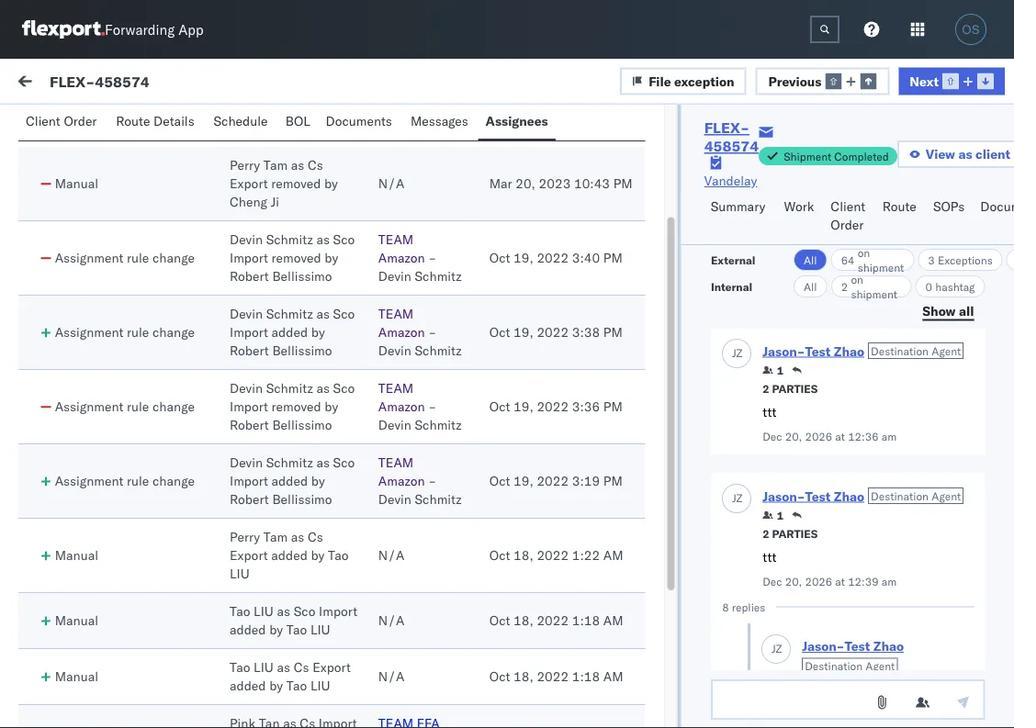 Task type: vqa. For each thing, say whether or not it's contained in the screenshot.


Task type: locate. For each thing, give the bounding box(es) containing it.
j z
[[63, 284, 71, 295], [732, 347, 742, 361], [63, 366, 71, 378], [63, 449, 71, 461], [732, 492, 742, 506], [63, 614, 71, 626], [771, 643, 782, 657], [63, 697, 71, 709]]

2 1:18 from the top
[[572, 669, 600, 685]]

1 vertical spatial destination
[[871, 490, 929, 504]]

category
[[564, 159, 609, 173]]

1 horizontal spatial work
[[822, 159, 846, 173]]

2 devin schmitz as sco import removed by robert bellissimo from the top
[[230, 380, 355, 433]]

1 horizontal spatial message
[[136, 75, 190, 91]]

import for oct 19, 2022 3:19 pm
[[230, 473, 268, 489]]

2026 for ttt dec 20, 2026 at 12:36 am
[[805, 430, 832, 444]]

at
[[835, 430, 845, 444], [835, 575, 845, 589]]

3 bellissimo from the top
[[272, 417, 332, 433]]

client order up 64
[[831, 198, 866, 233]]

2 all from the top
[[804, 280, 817, 294]]

0 vertical spatial removed
[[271, 175, 321, 192]]

4 team from the top
[[378, 455, 414, 471]]

2026, left 6:39
[[387, 627, 423, 643]]

parties
[[772, 382, 817, 396], [772, 527, 817, 541]]

all button left 2 on shipment
[[794, 276, 827, 298]]

sco inside tao liu as sco import added by tao liu
[[294, 604, 316, 620]]

tam inside perry tam as cs export added by tao liu
[[263, 529, 288, 545]]

by
[[324, 175, 338, 192], [325, 250, 338, 266], [311, 324, 325, 340], [325, 399, 338, 415], [311, 473, 325, 489], [311, 548, 325, 564], [269, 622, 283, 638], [269, 678, 283, 694]]

1 8, from the top
[[372, 627, 384, 643]]

team for oct 19, 2022 3:19 pm
[[378, 455, 414, 471]]

2 all button from the top
[[794, 276, 827, 298]]

removed for oct 19, 2022 3:36 pm
[[272, 399, 321, 415]]

cs up tao liu as sco import added by tao liu
[[308, 529, 323, 545]]

1 vertical spatial all
[[804, 280, 817, 294]]

flex- for dec 8, 2026, 6:39 pm pst
[[780, 627, 819, 643]]

ttt inside ttt dec 20, 2026 at 12:36 am
[[762, 405, 776, 421]]

am inside ttt dec 20, 2026 at 12:39 am
[[881, 575, 897, 589]]

-
[[563, 214, 571, 230], [429, 250, 437, 266], [563, 296, 571, 312], [429, 324, 437, 340], [429, 399, 437, 415], [563, 462, 571, 478], [429, 473, 437, 489], [563, 544, 571, 560], [563, 627, 571, 643], [563, 710, 571, 726]]

17, for z
[[372, 544, 392, 560]]

jason-test zhao button down the 12:39
[[802, 639, 904, 655]]

jason-test zhao destination agent down the 12:39
[[802, 639, 904, 674]]

4 19, from the top
[[514, 473, 534, 489]]

1 button
[[762, 363, 784, 378], [762, 509, 784, 523]]

3 assignment from the top
[[55, 399, 123, 415]]

route details
[[116, 113, 195, 129]]

pm right 6:38
[[458, 710, 477, 726]]

pm left oct 18, 2022 1:22 am
[[466, 544, 485, 560]]

perry inside perry tam as cs export added by tao liu
[[230, 529, 260, 545]]

3 removed from the top
[[272, 399, 321, 415]]

2 parties up ttt dec 20, 2026 at 12:36 am
[[762, 382, 817, 396]]

all
[[804, 253, 817, 267], [804, 280, 817, 294]]

2 1 button from the top
[[762, 509, 784, 523]]

oct right 6:39
[[489, 613, 510, 629]]

20, for dec 20, 2026, 12:36 am pst
[[372, 214, 392, 230]]

removed inside the perry tam as cs export removed by cheng ji
[[271, 175, 321, 192]]

pm right 3:38
[[604, 324, 623, 340]]

1 vertical spatial client order
[[831, 198, 866, 233]]

removed for oct 19, 2022 3:40 pm
[[272, 250, 321, 266]]

client down my
[[26, 113, 60, 129]]

internal inside button
[[123, 117, 168, 133]]

perry tam as cs export added by tao liu
[[230, 529, 349, 582]]

rule for oct 19, 2022 3:38 pm
[[127, 324, 149, 340]]

0 vertical spatial export
[[230, 175, 268, 192]]

0 vertical spatial external
[[29, 117, 78, 133]]

8, for dec 8, 2026, 6:38 pm pst
[[372, 710, 384, 726]]

cs for perry tam as cs export added by tao liu
[[308, 529, 323, 545]]

rule for oct 19, 2022 3:36 pm
[[127, 399, 149, 415]]

n/a up dec 8, 2026, 6:38 pm pst
[[378, 669, 405, 685]]

0 vertical spatial am
[[881, 430, 897, 444]]

4 team amazon - devin schmitz from the top
[[378, 455, 462, 508]]

3 assignment rule change from the top
[[55, 399, 195, 415]]

pst down mar
[[497, 214, 520, 230]]

2 amazon from the top
[[378, 324, 425, 340]]

at inside ttt dec 20, 2026 at 12:39 am
[[835, 575, 845, 589]]

2 18, from the top
[[514, 613, 534, 629]]

oct 19, 2022 3:19 pm
[[489, 473, 623, 489]]

shipment inside 2 on shipment
[[851, 287, 897, 301]]

devin schmitz as sco import added by robert bellissimo
[[230, 306, 355, 359], [230, 455, 355, 508]]

18,
[[514, 548, 534, 564], [514, 613, 534, 629], [514, 669, 534, 685]]

0 vertical spatial 12:36
[[434, 214, 470, 230]]

assignment for oct 19, 2022 3:38 pm
[[55, 324, 123, 340]]

1 horizontal spatial 12:36
[[848, 430, 879, 444]]

3 n/a from the top
[[378, 613, 405, 629]]

n/a up 'dec 8, 2026, 6:39 pm pst'
[[378, 548, 405, 564]]

n/a
[[378, 175, 405, 192], [378, 548, 405, 564], [378, 613, 405, 629], [378, 669, 405, 685]]

1 1:18 from the top
[[572, 613, 600, 629]]

(0) inside internal (0) button
[[172, 117, 195, 133]]

change for oct 19, 2022 3:19 pm
[[153, 473, 195, 489]]

2 parties button up ttt dec 20, 2026 at 12:39 am
[[762, 526, 817, 542]]

0 vertical spatial 17,
[[372, 462, 392, 478]]

external down the summary button
[[711, 253, 755, 267]]

0 vertical spatial agent
[[931, 345, 961, 358]]

1 vertical spatial 6:47
[[434, 544, 462, 560]]

assignment for oct 19, 2022 3:36 pm
[[55, 399, 123, 415]]

1 at from the top
[[835, 430, 845, 444]]

added inside tao liu as cs export added by tao liu
[[230, 678, 266, 694]]

0 vertical spatial 18,
[[514, 548, 534, 564]]

4 change from the top
[[153, 473, 195, 489]]

1 oct from the top
[[489, 250, 510, 266]]

flex-
[[50, 72, 95, 90], [704, 119, 750, 137], [780, 214, 819, 230], [780, 296, 819, 312], [780, 379, 819, 395], [780, 462, 819, 478], [780, 627, 819, 643], [780, 710, 819, 726]]

19, left 3:19 on the right bottom of the page
[[514, 473, 534, 489]]

0 vertical spatial all button
[[794, 249, 827, 271]]

1 vertical spatial at
[[835, 575, 845, 589]]

1 1 button from the top
[[762, 363, 784, 378]]

1 button up ttt dec 20, 2026 at 12:36 am
[[762, 363, 784, 378]]

0 vertical spatial 1
[[777, 364, 784, 378]]

2 parties up ttt dec 20, 2026 at 12:39 am
[[762, 527, 817, 541]]

pst
[[497, 214, 520, 230], [497, 296, 520, 312], [497, 379, 520, 395], [488, 462, 511, 478], [488, 544, 511, 560], [480, 627, 503, 643], [480, 710, 503, 726]]

4 bellissimo from the top
[[272, 492, 332, 508]]

team amazon - devin schmitz for oct 19, 2022 3:19 pm
[[378, 455, 462, 508]]

robert for oct 19, 2022 3:40 pm
[[230, 268, 269, 284]]

1 button up ttt dec 20, 2026 at 12:39 am
[[762, 509, 784, 523]]

3 amazon from the top
[[378, 399, 425, 415]]

test left msg
[[55, 396, 77, 412]]

tam up tao liu as sco import added by tao liu
[[263, 529, 288, 545]]

1 bellissimo from the top
[[272, 268, 332, 284]]

2 2026 from the top
[[805, 575, 832, 589]]

message for (0)
[[136, 75, 190, 91]]

cs inside tao liu as cs export added by tao liu
[[294, 660, 309, 676]]

exceptions
[[938, 253, 993, 267]]

2 vertical spatial 18,
[[514, 669, 534, 685]]

order down my work
[[64, 113, 97, 129]]

0 vertical spatial cs
[[308, 157, 323, 173]]

1 n/a from the top
[[378, 175, 405, 192]]

ji
[[271, 194, 279, 210]]

0 vertical spatial dec 17, 2026, 6:47 pm pst
[[345, 462, 511, 478]]

as inside tao liu as cs export added by tao liu
[[277, 660, 290, 676]]

test up the @
[[55, 561, 77, 577]]

sco for oct 19, 2022 3:38 pm
[[333, 306, 355, 322]]

dec 20, 2026, 12:33 am pst
[[345, 379, 520, 395]]

all left 2 on shipment
[[804, 280, 817, 294]]

0 vertical spatial 1 button
[[762, 363, 784, 378]]

pst up oct 19, 2022 3:36 pm
[[497, 379, 520, 395]]

1 17, from the top
[[372, 462, 392, 478]]

3 robert from the top
[[230, 417, 269, 433]]

cs down tao liu as sco import added by tao liu
[[294, 660, 309, 676]]

0 vertical spatial client order button
[[18, 105, 109, 141]]

2 vertical spatial agent
[[865, 660, 895, 674]]

sco for oct 18, 2022 1:18 am
[[294, 604, 316, 620]]

resize handle column header
[[315, 153, 337, 729], [533, 153, 555, 729], [750, 153, 772, 729], [968, 153, 990, 729]]

on inside 64 on shipment
[[858, 246, 870, 260]]

assignment rule change for oct 19, 2022 3:19 pm
[[55, 473, 195, 489]]

2 up ttt dec 20, 2026 at 12:39 am
[[762, 527, 769, 541]]

by inside tao liu as sco import added by tao liu
[[269, 622, 283, 638]]

jason-test zhao
[[89, 282, 187, 298], [89, 364, 187, 380], [89, 447, 187, 463], [89, 530, 187, 546], [89, 612, 187, 628], [89, 695, 187, 711]]

1 up ttt dec 20, 2026 at 12:36 am
[[777, 364, 784, 378]]

1 1 from the top
[[777, 364, 784, 378]]

0 vertical spatial devin schmitz as sco import added by robert bellissimo
[[230, 306, 355, 359]]

0 vertical spatial jason-test zhao destination agent
[[762, 343, 961, 359]]

0 horizontal spatial work
[[53, 71, 100, 96]]

0 vertical spatial devin schmitz as sco import removed by robert bellissimo
[[230, 232, 355, 284]]

details
[[154, 113, 195, 129]]

2 n/a from the top
[[378, 548, 405, 564]]

1 rule from the top
[[127, 250, 149, 266]]

2 parties for ttt dec 20, 2026 at 12:36 am
[[762, 382, 817, 396]]

0 vertical spatial 1:18
[[572, 613, 600, 629]]

parties up ttt dec 20, 2026 at 12:39 am
[[772, 527, 817, 541]]

export inside the perry tam as cs export removed by cheng ji
[[230, 175, 268, 192]]

1 team amazon - devin schmitz from the top
[[378, 232, 462, 284]]

export up tao liu as sco import added by tao liu
[[230, 548, 268, 564]]

19, left 3:40
[[514, 250, 534, 266]]

previous
[[769, 73, 822, 89]]

1 vertical spatial oct 18, 2022 1:18 am
[[489, 669, 624, 685]]

cs for perry tam as cs export removed by cheng ji
[[308, 157, 323, 173]]

1 19, from the top
[[514, 250, 534, 266]]

1 vertical spatial client order button
[[824, 190, 875, 244]]

1 vertical spatial devin schmitz as sco import removed by robert bellissimo
[[230, 380, 355, 433]]

view as client button
[[898, 141, 1014, 168]]

1 vertical spatial 2 parties
[[762, 527, 817, 541]]

1 vertical spatial all button
[[794, 276, 827, 298]]

2 manual from the top
[[55, 548, 98, 564]]

1 6:47 from the top
[[434, 462, 462, 478]]

flex- 458574 for dec 17, 2026, 6:47 pm pst
[[780, 462, 867, 478]]

cs down bol button
[[308, 157, 323, 173]]

1 vertical spatial 18,
[[514, 613, 534, 629]]

jason-test zhao button down ttt dec 20, 2026 at 12:36 am
[[762, 489, 864, 505]]

2026 inside ttt dec 20, 2026 at 12:36 am
[[805, 430, 832, 444]]

1 2 parties button from the top
[[762, 380, 817, 396]]

import
[[230, 250, 268, 266], [230, 324, 268, 340], [230, 399, 268, 415], [230, 473, 268, 489], [319, 604, 357, 620]]

manual for perry tam as cs export removed by cheng ji
[[55, 175, 98, 192]]

order inside client order
[[831, 217, 864, 233]]

message inside button
[[213, 117, 267, 133]]

work up external (0)
[[53, 71, 100, 96]]

dec 20, 2026, 12:36 am pst
[[345, 214, 520, 230]]

rule
[[127, 250, 149, 266], [127, 324, 149, 340], [127, 399, 149, 415], [127, 473, 149, 489]]

manual for tao liu as sco import added by tao liu
[[55, 613, 98, 629]]

1 2 parties from the top
[[762, 382, 817, 396]]

4 n/a from the top
[[378, 669, 405, 685]]

on right 64
[[858, 246, 870, 260]]

0 vertical spatial shipment
[[858, 260, 904, 274]]

n/a down reference
[[378, 175, 405, 192]]

2 assignment from the top
[[55, 324, 123, 340]]

1 all button from the top
[[794, 249, 827, 271]]

2 am from the top
[[881, 575, 897, 589]]

team for oct 19, 2022 3:40 pm
[[378, 232, 414, 248]]

jason-test zhao destination agent for ttt dec 20, 2026 at 12:36 am
[[762, 343, 961, 359]]

3 change from the top
[[153, 399, 195, 415]]

external inside button
[[29, 117, 78, 133]]

2 devin schmitz as sco import added by robert bellissimo from the top
[[230, 455, 355, 508]]

0 vertical spatial 8,
[[372, 627, 384, 643]]

2 vertical spatial message
[[57, 159, 101, 173]]

1 perry from the top
[[230, 157, 260, 173]]

next button
[[899, 67, 1005, 95]]

3:38
[[572, 324, 600, 340]]

1 vertical spatial tam
[[263, 529, 288, 545]]

client order down my work
[[26, 113, 97, 129]]

flex- for dec 17, 2026, 6:47 pm pst
[[780, 462, 819, 478]]

0 vertical spatial internal
[[123, 117, 168, 133]]

2 vertical spatial removed
[[272, 399, 321, 415]]

robert for oct 19, 2022 3:36 pm
[[230, 417, 269, 433]]

0 vertical spatial 6:47
[[434, 462, 462, 478]]

2 oct 18, 2022 1:18 am from the top
[[489, 669, 624, 685]]

2 parties button
[[762, 380, 817, 396], [762, 526, 817, 542]]

shipment down 64 on shipment
[[851, 287, 897, 301]]

0 vertical spatial client
[[26, 113, 60, 129]]

5 oct from the top
[[489, 548, 510, 564]]

route down item/shipment
[[883, 198, 917, 215]]

2 up ttt dec 20, 2026 at 12:36 am
[[762, 382, 769, 396]]

0 horizontal spatial client
[[26, 113, 60, 129]]

removed
[[271, 175, 321, 192], [272, 250, 321, 266], [272, 399, 321, 415]]

oct down dec 20, 2026, 12:35 am pst
[[489, 324, 510, 340]]

1 vertical spatial jason-test zhao button
[[762, 489, 864, 505]]

458574
[[95, 72, 150, 90], [704, 137, 759, 155], [819, 214, 867, 230], [819, 296, 867, 312], [819, 379, 867, 395], [819, 462, 867, 478], [819, 627, 867, 643], [819, 710, 867, 726]]

team down dec 20, 2026, 12:36 am pst
[[378, 232, 414, 248]]

1 vertical spatial message
[[213, 117, 267, 133]]

2 parties from the top
[[772, 527, 817, 541]]

1 up ttt dec 20, 2026 at 12:39 am
[[777, 509, 784, 523]]

amazon for oct 19, 2022 3:36 pm
[[378, 399, 425, 415]]

previous button
[[756, 67, 890, 95]]

0 vertical spatial 2 parties
[[762, 382, 817, 396]]

1 amazon from the top
[[378, 250, 425, 266]]

3 manual from the top
[[55, 613, 98, 629]]

3 team from the top
[[378, 380, 414, 396]]

1 assignment from the top
[[55, 250, 123, 266]]

6:47
[[434, 462, 462, 478], [434, 544, 462, 560]]

dec 17, 2026, 6:47 pm pst for j
[[345, 462, 511, 478]]

1 resize handle column header from the left
[[315, 153, 337, 729]]

8, left 6:39
[[372, 627, 384, 643]]

oct down dec 20, 2026, 12:33 am pst
[[489, 399, 510, 415]]

robert
[[230, 268, 269, 284], [230, 343, 269, 359], [230, 417, 269, 433], [230, 492, 269, 508]]

internal for internal
[[711, 280, 752, 294]]

oct
[[489, 250, 510, 266], [489, 324, 510, 340], [489, 399, 510, 415], [489, 473, 510, 489], [489, 548, 510, 564], [489, 613, 510, 629], [489, 669, 510, 685]]

client order button down my work
[[18, 105, 109, 141]]

1 vertical spatial perry
[[230, 529, 260, 545]]

1:18 for import
[[572, 613, 600, 629]]

assignment rule change for oct 19, 2022 3:36 pm
[[55, 399, 195, 415]]

pm left oct 19, 2022 3:19 pm
[[466, 462, 485, 478]]

perry
[[230, 157, 260, 173], [230, 529, 260, 545]]

dec 20, 2026, 12:35 am pst
[[345, 296, 520, 312]]

jason-test zhao destination agent down 2 on shipment
[[762, 343, 961, 359]]

0 horizontal spatial external
[[29, 117, 78, 133]]

external for external
[[711, 253, 755, 267]]

1 robert from the top
[[230, 268, 269, 284]]

19, left 3:36
[[514, 399, 534, 415]]

jason-test zhao button up ttt dec 20, 2026 at 12:36 am
[[762, 343, 864, 359]]

0 vertical spatial ttt
[[55, 313, 69, 329]]

2 vertical spatial destination
[[805, 660, 862, 674]]

6:47 for z
[[434, 544, 462, 560]]

dec 17, 2026, 6:47 pm pst
[[345, 462, 511, 478], [345, 544, 511, 560]]

liu
[[230, 566, 250, 582], [254, 604, 274, 620], [310, 622, 330, 638], [93, 644, 114, 660], [254, 660, 274, 676], [310, 678, 330, 694]]

oct left 1:22
[[489, 548, 510, 564]]

1 vertical spatial work
[[822, 159, 846, 173]]

20, inside ttt dec 20, 2026 at 12:36 am
[[785, 430, 802, 444]]

shipment right 64
[[858, 260, 904, 274]]

jason-test zhao destination agent for ttt dec 20, 2026 at 12:39 am
[[762, 489, 961, 505]]

2 down 64
[[841, 280, 848, 294]]

1 vertical spatial 2 parties button
[[762, 526, 817, 542]]

7 2022 from the top
[[537, 669, 569, 685]]

6:39
[[426, 627, 454, 643]]

0 vertical spatial work
[[53, 71, 100, 96]]

2 rule from the top
[[127, 324, 149, 340]]

dec
[[345, 214, 368, 230], [345, 296, 368, 312], [345, 379, 368, 395], [762, 430, 782, 444], [345, 462, 368, 478], [345, 544, 368, 560], [762, 575, 782, 589], [345, 627, 368, 643], [345, 710, 368, 726]]

all left 64
[[804, 253, 817, 267]]

1 vertical spatial parties
[[772, 527, 817, 541]]

assignees button
[[478, 105, 556, 141]]

at inside ttt dec 20, 2026 at 12:36 am
[[835, 430, 845, 444]]

1 button for ttt dec 20, 2026 at 12:39 am
[[762, 509, 784, 523]]

1 devin schmitz as sco import added by robert bellissimo from the top
[[230, 306, 355, 359]]

3 team amazon - devin schmitz from the top
[[378, 380, 462, 433]]

export inside perry tam as cs export added by tao liu
[[230, 548, 268, 564]]

0 vertical spatial on
[[858, 246, 870, 260]]

oct down mar
[[489, 250, 510, 266]]

external down my work
[[29, 117, 78, 133]]

flex- 458574 for dec 8, 2026, 6:38 pm pst
[[780, 710, 867, 726]]

1 jason-test zhao from the top
[[89, 282, 187, 298]]

1 horizontal spatial route
[[883, 198, 917, 215]]

20, inside ttt dec 20, 2026 at 12:39 am
[[785, 575, 802, 589]]

4 resize handle column header from the left
[[968, 153, 990, 729]]

1 team from the top
[[378, 232, 414, 248]]

oct up dec 8, 2026, 6:38 pm pst
[[489, 669, 510, 685]]

tao inside perry tam as cs export added by tao liu
[[328, 548, 349, 564]]

flex- 458574
[[704, 119, 759, 155], [780, 214, 867, 230], [780, 296, 867, 312], [780, 379, 867, 395], [780, 462, 867, 478], [780, 627, 867, 643], [780, 710, 867, 726]]

agent for ttt dec 20, 2026 at 12:36 am
[[931, 345, 961, 358]]

2 vertical spatial ttt
[[762, 550, 776, 566]]

bellissimo for oct 19, 2022 3:36 pm
[[272, 417, 332, 433]]

8
[[722, 601, 729, 615]]

client order
[[26, 113, 97, 129], [831, 198, 866, 233]]

internal (0) button
[[116, 108, 206, 144]]

1 horizontal spatial internal
[[711, 280, 752, 294]]

1 vertical spatial ttt
[[762, 405, 776, 421]]

0 horizontal spatial route
[[116, 113, 150, 129]]

rule for oct 19, 2022 3:19 pm
[[127, 473, 149, 489]]

am inside ttt dec 20, 2026 at 12:36 am
[[881, 430, 897, 444]]

ttt inside ttt dec 20, 2026 at 12:39 am
[[762, 550, 776, 566]]

2 vertical spatial export
[[313, 660, 351, 676]]

0 vertical spatial jason-test zhao button
[[762, 343, 864, 359]]

1 vertical spatial removed
[[272, 250, 321, 266]]

sco for oct 19, 2022 3:36 pm
[[333, 380, 355, 396]]

mar
[[489, 175, 512, 192]]

19, left 3:38
[[514, 324, 534, 340]]

1 18, from the top
[[514, 548, 534, 564]]

1 vertical spatial 1
[[777, 509, 784, 523]]

4 amazon from the top
[[378, 473, 425, 489]]

1 vertical spatial 2
[[762, 382, 769, 396]]

all button left 64
[[794, 249, 827, 271]]

pst right 6:38
[[480, 710, 503, 726]]

1 vertical spatial on
[[851, 272, 863, 286]]

1 horizontal spatial client
[[831, 198, 866, 215]]

1 vertical spatial route
[[883, 198, 917, 215]]

work right related
[[822, 159, 846, 173]]

2 at from the top
[[835, 575, 845, 589]]

zhao
[[158, 282, 187, 298], [834, 343, 864, 359], [158, 364, 187, 380], [158, 447, 187, 463], [834, 489, 864, 505], [158, 530, 187, 546], [158, 612, 187, 628], [873, 639, 904, 655], [158, 695, 187, 711]]

2 bellissimo from the top
[[272, 343, 332, 359]]

client order button up 64
[[824, 190, 875, 244]]

export inside tao liu as cs export added by tao liu
[[313, 660, 351, 676]]

17,
[[372, 462, 392, 478], [372, 544, 392, 560]]

2 vertical spatial cs
[[294, 660, 309, 676]]

1 change from the top
[[153, 250, 195, 266]]

cs inside the perry tam as cs export removed by cheng ji
[[308, 157, 323, 173]]

all button
[[794, 249, 827, 271], [794, 276, 827, 298]]

route left the details
[[116, 113, 150, 129]]

0 hashtag
[[925, 280, 975, 294]]

0 vertical spatial all
[[804, 253, 817, 267]]

1 vertical spatial order
[[831, 217, 864, 233]]

1 manual from the top
[[55, 175, 98, 192]]

export down tao liu as sco import added by tao liu
[[313, 660, 351, 676]]

parties up ttt dec 20, 2026 at 12:36 am
[[772, 382, 817, 396]]

as inside button
[[959, 146, 973, 162]]

0 vertical spatial 2026
[[805, 430, 832, 444]]

resize handle column header for message
[[315, 153, 337, 729]]

6 oct from the top
[[489, 613, 510, 629]]

8, left 6:38
[[372, 710, 384, 726]]

2 parties button up ttt dec 20, 2026 at 12:36 am
[[762, 380, 817, 396]]

1 all from the top
[[804, 253, 817, 267]]

6 2022 from the top
[[537, 613, 569, 629]]

perry inside the perry tam as cs export removed by cheng ji
[[230, 157, 260, 173]]

1 vertical spatial cs
[[308, 529, 323, 545]]

pst left 1:22
[[488, 544, 511, 560]]

order up 64
[[831, 217, 864, 233]]

on down 64
[[851, 272, 863, 286]]

as
[[959, 146, 973, 162], [291, 157, 304, 173], [316, 232, 330, 248], [316, 306, 330, 322], [316, 380, 330, 396], [316, 455, 330, 471], [291, 529, 304, 545], [277, 604, 290, 620], [277, 660, 290, 676]]

am
[[474, 214, 494, 230], [474, 296, 494, 312], [474, 379, 494, 395], [604, 548, 624, 564], [604, 613, 624, 629], [604, 669, 624, 685]]

0 vertical spatial 2
[[841, 280, 848, 294]]

2 19, from the top
[[514, 324, 534, 340]]

external
[[29, 117, 78, 133], [711, 253, 755, 267]]

1 assignment rule change from the top
[[55, 250, 195, 266]]

0 vertical spatial message
[[136, 75, 190, 91]]

19, for oct 19, 2022 3:19 pm
[[514, 473, 534, 489]]

1 vertical spatial 1 button
[[762, 509, 784, 523]]

oct left 3:19 on the right bottom of the page
[[489, 473, 510, 489]]

added inside tao liu as sco import added by tao liu
[[230, 622, 266, 638]]

0 vertical spatial destination
[[871, 345, 929, 358]]

1 tam from the top
[[263, 157, 288, 173]]

msg
[[81, 396, 105, 412]]

jason-test zhao destination agent down ttt dec 20, 2026 at 12:36 am
[[762, 489, 961, 505]]

external for external (0)
[[29, 117, 78, 133]]

shipment
[[784, 149, 832, 163]]

tam down description
[[263, 157, 288, 173]]

as inside the perry tam as cs export removed by cheng ji
[[291, 157, 304, 173]]

0 vertical spatial at
[[835, 430, 845, 444]]

manual
[[55, 175, 98, 192], [55, 548, 98, 564], [55, 613, 98, 629], [55, 669, 98, 685]]

2026, left 12:35
[[395, 296, 431, 312]]

tao
[[328, 548, 349, 564], [230, 604, 250, 620], [286, 622, 307, 638], [69, 644, 90, 660], [230, 660, 250, 676], [286, 678, 307, 694]]

4 manual from the top
[[55, 669, 98, 685]]

team left 12:35
[[378, 306, 414, 322]]

shipment inside 64 on shipment
[[858, 260, 904, 274]]

flex- 458574 for dec 8, 2026, 6:39 pm pst
[[780, 627, 867, 643]]

2 change from the top
[[153, 324, 195, 340]]

documents
[[326, 113, 392, 129]]

team for oct 19, 2022 3:38 pm
[[378, 306, 414, 322]]

458574 for dec 20, 2026, 12:35 am pst
[[819, 296, 867, 312]]

all button for 2
[[794, 276, 827, 298]]

1 removed from the top
[[271, 175, 321, 192]]

2 2 parties from the top
[[762, 527, 817, 541]]

2 6:47 from the top
[[434, 544, 462, 560]]

n/a for perry tam as cs export added by tao liu
[[378, 548, 405, 564]]

2 dec 17, 2026, 6:47 pm pst from the top
[[345, 544, 511, 560]]

4 rule from the top
[[127, 473, 149, 489]]

0 vertical spatial parties
[[772, 382, 817, 396]]

app
[[178, 21, 204, 38]]

1 vertical spatial devin schmitz as sco import added by robert bellissimo
[[230, 455, 355, 508]]

(0) for internal (0)
[[172, 117, 195, 133]]

oct 18, 2022 1:22 am
[[489, 548, 624, 564]]

4 2022 from the top
[[537, 473, 569, 489]]

2 vertical spatial 2
[[762, 527, 769, 541]]

am for ttt dec 20, 2026 at 12:39 am
[[881, 575, 897, 589]]

18, for tao liu as sco import added by tao liu
[[514, 613, 534, 629]]

jason-
[[89, 282, 130, 298], [762, 343, 805, 359], [89, 364, 130, 380], [89, 447, 130, 463], [762, 489, 805, 505], [89, 530, 130, 546], [89, 612, 130, 628], [802, 639, 844, 655], [89, 695, 130, 711]]

None text field
[[711, 680, 985, 720]]

dec 17, 2026, 6:47 pm pst down dec 20, 2026, 12:33 am pst
[[345, 462, 511, 478]]

dec 17, 2026, 6:47 pm pst up 'dec 8, 2026, 6:39 pm pst'
[[345, 544, 511, 560]]

(0) for message (0)
[[190, 75, 214, 91]]

n/a left 6:39
[[378, 613, 405, 629]]

team amazon - devin schmitz for oct 19, 2022 3:38 pm
[[378, 306, 462, 359]]

3 18, from the top
[[514, 669, 534, 685]]

2 horizontal spatial message
[[213, 117, 267, 133]]

2 team from the top
[[378, 306, 414, 322]]

(0) inside external (0) button
[[81, 117, 105, 133]]

route for route
[[883, 198, 917, 215]]

1 vertical spatial 8,
[[372, 710, 384, 726]]

2 test from the top
[[55, 479, 77, 495]]

ttt
[[55, 313, 69, 329], [762, 405, 776, 421], [762, 550, 776, 566]]

1:18
[[572, 613, 600, 629], [572, 669, 600, 685]]

1 vertical spatial 12:36
[[848, 430, 879, 444]]

19,
[[514, 250, 534, 266], [514, 324, 534, 340], [514, 399, 534, 415], [514, 473, 534, 489]]

1 oct 18, 2022 1:18 am from the top
[[489, 613, 624, 629]]

1 parties from the top
[[772, 382, 817, 396]]

messages button
[[403, 105, 478, 141]]

1 vertical spatial 2026
[[805, 575, 832, 589]]

shipment
[[858, 260, 904, 274], [851, 287, 897, 301]]

1 vertical spatial 1:18
[[572, 669, 600, 685]]

1 2026 from the top
[[805, 430, 832, 444]]

flexport. image
[[22, 20, 105, 39]]

2 8, from the top
[[372, 710, 384, 726]]

1 devin schmitz as sco import removed by robert bellissimo from the top
[[230, 232, 355, 284]]

by inside tao liu as cs export added by tao liu
[[269, 678, 283, 694]]

test down "test msg"
[[55, 479, 77, 495]]

1 horizontal spatial order
[[831, 217, 864, 233]]

team down dec 20, 2026, 12:33 am pst
[[378, 455, 414, 471]]

pst right 6:39
[[480, 627, 503, 643]]

import inside tao liu as sco import added by tao liu
[[319, 604, 357, 620]]

2 vertical spatial jason-test zhao destination agent
[[802, 639, 904, 674]]

2 team amazon - devin schmitz from the top
[[378, 306, 462, 359]]

oct 18, 2022 1:18 am
[[489, 613, 624, 629], [489, 669, 624, 685]]

rule for oct 19, 2022 3:40 pm
[[127, 250, 149, 266]]

1 vertical spatial external
[[711, 253, 755, 267]]

6:47 up 6:39
[[434, 544, 462, 560]]

pm right 3:19 on the right bottom of the page
[[604, 473, 623, 489]]

perry tam as cs export removed by cheng ji
[[230, 157, 338, 210]]

assignment for oct 19, 2022 3:40 pm
[[55, 250, 123, 266]]

0 vertical spatial tam
[[263, 157, 288, 173]]

1 vertical spatial dec 17, 2026, 6:47 pm pst
[[345, 544, 511, 560]]

8,
[[372, 627, 384, 643], [372, 710, 384, 726]]

added inside perry tam as cs export added by tao liu
[[271, 548, 308, 564]]

team left 12:33
[[378, 380, 414, 396]]

by inside perry tam as cs export added by tao liu
[[311, 548, 325, 564]]

0 vertical spatial test
[[55, 396, 77, 412]]

2026, left 12:33
[[395, 379, 431, 395]]

2 resize handle column header from the left
[[533, 153, 555, 729]]

show all
[[922, 303, 974, 319]]

0 vertical spatial oct 18, 2022 1:18 am
[[489, 613, 624, 629]]

devin schmitz as sco import removed by robert bellissimo for oct 19, 2022 3:36 pm
[[230, 380, 355, 433]]

19, for oct 19, 2022 3:40 pm
[[514, 250, 534, 266]]

dec 8, 2026, 6:39 pm pst
[[345, 627, 503, 643]]

1 vertical spatial test
[[55, 479, 77, 495]]

6:47 down 12:33
[[434, 462, 462, 478]]

2 1 from the top
[[777, 509, 784, 523]]

ttt for ttt
[[55, 313, 69, 329]]

export up cheng
[[230, 175, 268, 192]]

tam inside the perry tam as cs export removed by cheng ji
[[263, 157, 288, 173]]

jason-test zhao button for ttt dec 20, 2026 at 12:39 am
[[762, 489, 864, 505]]

team amazon - devin schmitz for oct 19, 2022 3:40 pm
[[378, 232, 462, 284]]

2 assignment rule change from the top
[[55, 324, 195, 340]]

2 parties
[[762, 382, 817, 396], [762, 527, 817, 541]]

2 2022 from the top
[[537, 324, 569, 340]]

2026 inside ttt dec 20, 2026 at 12:39 am
[[805, 575, 832, 589]]

cs inside perry tam as cs export added by tao liu
[[308, 529, 323, 545]]

on inside 2 on shipment
[[851, 272, 863, 286]]

manual for perry tam as cs export added by tao liu
[[55, 548, 98, 564]]

work for related
[[822, 159, 846, 173]]

client down related work item/shipment
[[831, 198, 866, 215]]

on for 2
[[851, 272, 863, 286]]

None text field
[[810, 16, 840, 43]]



Task type: describe. For each thing, give the bounding box(es) containing it.
ttt dec 20, 2026 at 12:39 am
[[762, 550, 897, 589]]

change for oct 19, 2022 3:36 pm
[[153, 399, 195, 415]]

458574 for dec 8, 2026, 6:38 pm pst
[[819, 710, 867, 726]]

applied
[[292, 75, 335, 91]]

64
[[841, 253, 855, 267]]

at for ttt dec 20, 2026 at 12:39 am
[[835, 575, 845, 589]]

client for the leftmost client order button
[[26, 113, 60, 129]]

pst down oct 19, 2022 3:36 pm
[[488, 462, 511, 478]]

reference
[[378, 124, 437, 140]]

work
[[784, 198, 814, 215]]

parties for ttt dec 20, 2026 at 12:36 am
[[772, 382, 817, 396]]

all button for 64
[[794, 249, 827, 271]]

source
[[40, 124, 81, 140]]

perry for perry tam as cs export added by tao liu
[[230, 529, 260, 545]]

destination for ttt dec 20, 2026 at 12:39 am
[[871, 490, 929, 504]]

cs for tao liu as cs export added by tao liu
[[294, 660, 309, 676]]

3
[[928, 253, 935, 267]]

export for perry tam as cs export added by tao liu
[[230, 548, 268, 564]]

1 2022 from the top
[[537, 250, 569, 266]]

flex- 458574 for dec 20, 2026, 12:33 am pst
[[780, 379, 867, 395]]

perry for perry tam as cs export removed by cheng ji
[[230, 157, 260, 173]]

flex- for dec 20, 2026, 12:35 am pst
[[780, 296, 819, 312]]

test msg
[[55, 396, 105, 412]]

no filters applied
[[235, 75, 335, 91]]

at for ttt dec 20, 2026 at 12:36 am
[[835, 430, 845, 444]]

vandelay link
[[704, 172, 758, 190]]

19, for oct 19, 2022 3:38 pm
[[514, 324, 534, 340]]

tam for removed
[[263, 157, 288, 173]]

@ tao liu
[[55, 644, 114, 660]]

8 replies
[[722, 601, 765, 615]]

1 horizontal spatial client order
[[831, 198, 866, 233]]

sops
[[933, 198, 965, 215]]

messages
[[411, 113, 468, 129]]

client for the rightmost client order button
[[831, 198, 866, 215]]

list
[[270, 117, 293, 133]]

1 for ttt dec 20, 2026 at 12:39 am
[[777, 509, 784, 523]]

dec 8, 2026, 6:38 pm pst
[[345, 710, 503, 726]]

3 jason-test zhao from the top
[[89, 447, 187, 463]]

17, for j
[[372, 462, 392, 478]]

458574 for dec 17, 2026, 6:47 pm pst
[[819, 462, 867, 478]]

completed
[[835, 149, 889, 163]]

12:33
[[434, 379, 470, 395]]

my work
[[18, 71, 100, 96]]

5 jason-test zhao from the top
[[89, 612, 187, 628]]

10:43
[[574, 175, 610, 192]]

route button
[[875, 190, 926, 244]]

forwarding app link
[[22, 20, 204, 39]]

all for 2
[[804, 280, 817, 294]]

message list button
[[206, 108, 300, 144]]

bellissimo for oct 19, 2022 3:40 pm
[[272, 268, 332, 284]]

by inside the perry tam as cs export removed by cheng ji
[[324, 175, 338, 192]]

1 button for ttt dec 20, 2026 at 12:36 am
[[762, 363, 784, 378]]

work for my
[[53, 71, 100, 96]]

removed for mar 20, 2023 10:43 pm
[[271, 175, 321, 192]]

external (0) button
[[22, 108, 116, 144]]

team amazon - devin schmitz for oct 19, 2022 3:36 pm
[[378, 380, 462, 433]]

0
[[925, 280, 932, 294]]

pm right 3:40
[[604, 250, 623, 266]]

oct 18, 2022 1:18 am for export
[[489, 669, 624, 685]]

manual for tao liu as cs export added by tao liu
[[55, 669, 98, 685]]

2 inside 2 on shipment
[[841, 280, 848, 294]]

export for perry tam as cs export removed by cheng ji
[[230, 175, 268, 192]]

flex- for dec 8, 2026, 6:38 pm pst
[[780, 710, 819, 726]]

3 oct from the top
[[489, 399, 510, 415]]

internal (0)
[[123, 117, 195, 133]]

458574 for dec 20, 2026, 12:33 am pst
[[819, 379, 867, 395]]

all for 64
[[804, 253, 817, 267]]

4 jason-test zhao from the top
[[89, 530, 187, 546]]

assignees
[[486, 113, 548, 129]]

team for oct 19, 2022 3:36 pm
[[378, 380, 414, 396]]

flex- 458574 link
[[704, 119, 759, 155]]

(0) for external (0)
[[81, 117, 105, 133]]

flex- 458574 for dec 20, 2026, 12:35 am pst
[[780, 296, 867, 312]]

2 for ttt dec 20, 2026 at 12:39 am
[[762, 527, 769, 541]]

docum
[[981, 198, 1014, 215]]

0 horizontal spatial client order
[[26, 113, 97, 129]]

file exception
[[649, 73, 735, 89]]

related
[[781, 159, 819, 173]]

2 vertical spatial jason-test zhao button
[[802, 639, 904, 655]]

19, for oct 19, 2022 3:36 pm
[[514, 399, 534, 415]]

resize handle column header for related work item/shipment
[[968, 153, 990, 729]]

flex-458574
[[50, 72, 150, 90]]

12:39
[[848, 575, 879, 589]]

2 oct from the top
[[489, 324, 510, 340]]

jason-test zhao button for ttt dec 20, 2026 at 12:36 am
[[762, 343, 864, 359]]

export for tao liu as cs export added by tao liu
[[313, 660, 351, 676]]

1 for ttt dec 20, 2026 at 12:36 am
[[777, 364, 784, 378]]

filters
[[255, 75, 288, 91]]

import for oct 19, 2022 3:38 pm
[[230, 324, 268, 340]]

exception
[[675, 73, 735, 89]]

3:19
[[572, 473, 600, 489]]

internal for internal (0)
[[123, 117, 168, 133]]

2026, down dec 20, 2026, 12:33 am pst
[[395, 462, 431, 478]]

flex- for dec 20, 2026, 12:33 am pst
[[780, 379, 819, 395]]

show
[[922, 303, 956, 319]]

1 horizontal spatial client order button
[[824, 190, 875, 244]]

change for oct 19, 2022 3:38 pm
[[153, 324, 195, 340]]

oct 19, 2022 3:38 pm
[[489, 324, 623, 340]]

3:36
[[572, 399, 600, 415]]

18, for perry tam as cs export added by tao liu
[[514, 548, 534, 564]]

oct 18, 2022 1:18 am for import
[[489, 613, 624, 629]]

agent for ttt dec 20, 2026 at 12:39 am
[[931, 490, 961, 504]]

oct 19, 2022 3:36 pm
[[489, 399, 623, 415]]

route details button
[[109, 105, 206, 141]]

related work item/shipment
[[781, 159, 925, 173]]

12:36 inside ttt dec 20, 2026 at 12:36 am
[[848, 430, 879, 444]]

8, for dec 8, 2026, 6:39 pm pst
[[372, 627, 384, 643]]

0 horizontal spatial order
[[64, 113, 97, 129]]

on for 64
[[858, 246, 870, 260]]

file
[[649, 73, 671, 89]]

as inside tao liu as sco import added by tao liu
[[277, 604, 290, 620]]

sops button
[[926, 190, 973, 244]]

documents button
[[318, 105, 403, 141]]

sco for oct 19, 2022 3:19 pm
[[333, 455, 355, 471]]

ttt for ttt dec 20, 2026 at 12:39 am
[[762, 550, 776, 566]]

time
[[489, 124, 518, 140]]

pm right the '10:43'
[[613, 175, 633, 192]]

message for list
[[213, 117, 267, 133]]

tao liu as cs export added by tao liu
[[230, 660, 351, 694]]

mar 20, 2023 10:43 pm
[[489, 175, 633, 192]]

liu inside perry tam as cs export added by tao liu
[[230, 566, 250, 582]]

0 horizontal spatial message
[[57, 159, 101, 173]]

@
[[55, 644, 66, 660]]

20, for dec 20, 2026, 12:35 am pst
[[372, 296, 392, 312]]

os button
[[950, 8, 992, 51]]

20, for dec 20, 2026, 12:33 am pst
[[372, 379, 392, 395]]

robert for oct 19, 2022 3:38 pm
[[230, 343, 269, 359]]

bellissimo for oct 19, 2022 3:38 pm
[[272, 343, 332, 359]]

2026, left 6:38
[[387, 710, 423, 726]]

2026, up 'dec 8, 2026, 6:39 pm pst'
[[395, 544, 431, 560]]

6:38
[[426, 710, 454, 726]]

view as client
[[926, 146, 1011, 162]]

test for j
[[55, 479, 77, 495]]

0 horizontal spatial 12:36
[[434, 214, 470, 230]]

tam for added
[[263, 529, 288, 545]]

1:18 for export
[[572, 669, 600, 685]]

no
[[235, 75, 251, 91]]

destination for ttt dec 20, 2026 at 12:36 am
[[871, 345, 929, 358]]

1 test from the top
[[55, 396, 77, 412]]

flex- for dec 20, 2026, 12:36 am pst
[[780, 214, 819, 230]]

am for ttt dec 20, 2026 at 12:36 am
[[881, 430, 897, 444]]

cheng
[[230, 194, 267, 210]]

description
[[230, 124, 297, 140]]

pm right 6:39
[[458, 627, 477, 643]]

3 exceptions
[[928, 253, 993, 267]]

n/a for tao liu as sco import added by tao liu
[[378, 613, 405, 629]]

pst up oct 19, 2022 3:38 pm
[[497, 296, 520, 312]]

pm right 3:36
[[604, 399, 623, 415]]

import for oct 19, 2022 3:36 pm
[[230, 399, 268, 415]]

my
[[18, 71, 48, 96]]

os
[[962, 23, 980, 36]]

change for oct 19, 2022 3:40 pm
[[153, 250, 195, 266]]

5 2022 from the top
[[537, 548, 569, 564]]

bol
[[286, 113, 310, 129]]

shipment completed
[[784, 149, 889, 163]]

4 oct from the top
[[489, 473, 510, 489]]

3:40
[[572, 250, 600, 266]]

12:35
[[434, 296, 470, 312]]

2 parties button for ttt dec 20, 2026 at 12:39 am
[[762, 526, 817, 542]]

dec 17, 2026, 6:47 pm pst for z
[[345, 544, 511, 560]]

1:22
[[572, 548, 600, 564]]

oct 19, 2022 3:40 pm
[[489, 250, 623, 266]]

2 on shipment
[[841, 272, 897, 301]]

client
[[976, 146, 1011, 162]]

64 on shipment
[[841, 246, 904, 274]]

2 jason-test zhao from the top
[[89, 364, 187, 380]]

3 2022 from the top
[[537, 399, 569, 415]]

458574 for dec 20, 2026, 12:36 am pst
[[819, 214, 867, 230]]

assignment for oct 19, 2022 3:19 pm
[[55, 473, 123, 489]]

6 jason-test zhao from the top
[[89, 695, 187, 711]]

7 oct from the top
[[489, 669, 510, 685]]

docum button
[[973, 190, 1014, 244]]

0 horizontal spatial client order button
[[18, 105, 109, 141]]

2026, up dec 20, 2026, 12:35 am pst
[[395, 214, 431, 230]]

hashtag
[[935, 280, 975, 294]]

2023
[[539, 175, 571, 192]]

dec inside ttt dec 20, 2026 at 12:39 am
[[762, 575, 782, 589]]

item/shipment
[[849, 159, 925, 173]]

summary
[[711, 198, 766, 215]]

bol button
[[278, 105, 318, 141]]

20, for mar 20, 2023 10:43 pm
[[516, 175, 536, 192]]

amazon for oct 19, 2022 3:19 pm
[[378, 473, 425, 489]]

devin schmitz as sco import removed by robert bellissimo for oct 19, 2022 3:40 pm
[[230, 232, 355, 284]]

dec inside ttt dec 20, 2026 at 12:36 am
[[762, 430, 782, 444]]

as inside perry tam as cs export added by tao liu
[[291, 529, 304, 545]]

schedule button
[[206, 105, 278, 141]]

work button
[[777, 190, 824, 244]]



